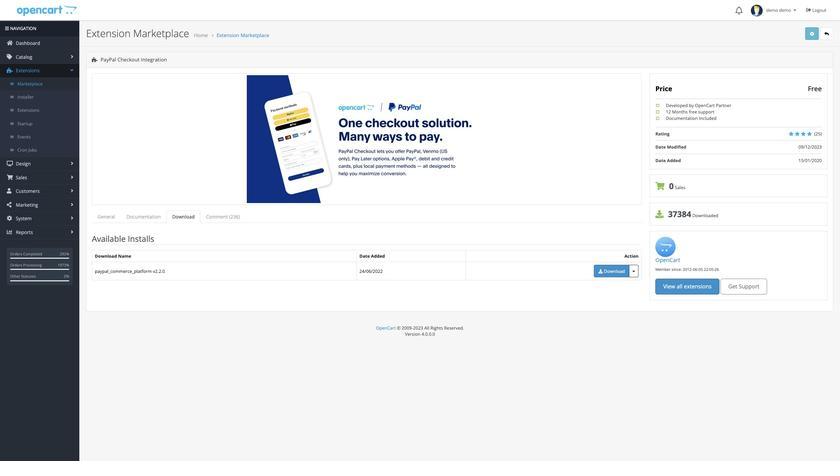 Task type: describe. For each thing, give the bounding box(es) containing it.
opencart link for version 4.0.0.0
[[376, 325, 396, 331]]

0 horizontal spatial added
[[371, 253, 385, 259]]

2 extensions link from the top
[[0, 104, 79, 117]]

get support
[[729, 283, 760, 290]]

dashboard link
[[0, 37, 79, 50]]

action
[[625, 253, 639, 259]]

cron jobs
[[17, 147, 37, 153]]

name
[[118, 253, 131, 259]]

all
[[677, 283, 683, 290]]

1 demo from the left
[[767, 7, 779, 13]]

1 star image from the left
[[789, 132, 794, 136]]

support
[[739, 283, 760, 290]]

2 vertical spatial date
[[360, 253, 370, 259]]

1 horizontal spatial extension marketplace
[[217, 32, 270, 39]]

installer
[[17, 94, 34, 100]]

date for 15/01/2020
[[656, 157, 666, 163]]

download image inside button
[[599, 269, 603, 274]]

0%
[[64, 274, 69, 279]]

paypal_commerce_platform v2.2.0
[[95, 268, 165, 274]]

reports
[[15, 229, 33, 236]]

12
[[666, 109, 671, 115]]

24/06/2022
[[360, 268, 383, 274]]

2 star image from the left
[[802, 132, 806, 136]]

download inside button
[[603, 268, 625, 274]]

free
[[809, 84, 822, 93]]

0 horizontal spatial extension marketplace
[[86, 26, 189, 40]]

documentation inside developed by opencart partner 12 months free support documentation included
[[666, 115, 698, 121]]

startup
[[17, 120, 33, 127]]

price
[[656, 84, 673, 93]]

statuses
[[21, 274, 36, 279]]

0 horizontal spatial documentation
[[127, 213, 161, 220]]

(236)
[[229, 213, 240, 220]]

comment (236) link
[[201, 210, 246, 223]]

comment (236)
[[206, 213, 240, 220]]

download name
[[95, 253, 131, 259]]

caret down image
[[793, 8, 798, 13]]

customers link
[[0, 185, 79, 198]]

completed
[[23, 251, 42, 256]]

0 horizontal spatial extension
[[86, 26, 131, 40]]

0 horizontal spatial marketplace
[[17, 81, 43, 87]]

share alt image
[[7, 202, 13, 207]]

back image
[[825, 32, 829, 36]]

home image
[[7, 40, 13, 46]]

0 horizontal spatial date added
[[360, 253, 385, 259]]

design
[[15, 161, 31, 167]]

1 horizontal spatial added
[[668, 157, 681, 163]]

tag image
[[7, 54, 13, 59]]

cron
[[17, 147, 27, 153]]

chart bar image
[[7, 229, 13, 235]]

view all extensions
[[664, 283, 712, 290]]

documentation link
[[121, 210, 167, 223]]

date modified
[[656, 144, 687, 150]]

installs
[[128, 233, 154, 244]]

sales link
[[0, 171, 79, 184]]

reports link
[[0, 226, 79, 239]]

0
[[670, 180, 674, 192]]

sign out alt image
[[807, 7, 812, 13]]

customers
[[15, 188, 40, 194]]

catalog link
[[0, 50, 79, 64]]

months
[[673, 109, 688, 115]]

cog image
[[7, 216, 13, 221]]

paypal
[[101, 56, 116, 63]]

1 horizontal spatial opencart image
[[656, 237, 676, 257]]

v2.2.0
[[153, 268, 165, 274]]

all
[[425, 325, 430, 331]]

37384 downloaded
[[669, 209, 719, 220]]

demo demo
[[763, 7, 793, 13]]

0 horizontal spatial sales
[[15, 174, 27, 181]]

events
[[17, 134, 31, 140]]

opencart © 2009-2023 all rights reserved. version 4.0.0.0
[[376, 325, 465, 337]]

4.0.0.0
[[422, 331, 435, 337]]

06-
[[693, 267, 699, 272]]

orders for orders completed
[[10, 251, 22, 256]]

dashboard
[[15, 40, 40, 46]]

support
[[699, 109, 715, 115]]

startup link
[[0, 117, 79, 130]]

opencart for opencart member since: 2012-06-05 22:05:26
[[656, 256, 681, 264]]

09/12/2023
[[799, 144, 822, 150]]

shopping cart image
[[656, 182, 665, 190]]

05
[[699, 267, 703, 272]]

puzzle piece image
[[7, 68, 13, 73]]

2012-
[[683, 267, 693, 272]]

version
[[405, 331, 421, 337]]

2 horizontal spatial marketplace
[[241, 32, 270, 39]]

marketplace link
[[0, 77, 79, 91]]

get
[[729, 283, 738, 290]]

shopping cart image
[[7, 175, 13, 180]]

2 demo from the left
[[780, 7, 792, 13]]

22:05:26
[[704, 267, 720, 272]]

logout link
[[802, 0, 834, 20]]

37384
[[669, 209, 692, 220]]

marketing link
[[0, 198, 79, 212]]

cron jobs link
[[0, 144, 79, 157]]

opencart for opencart © 2009-2023 all rights reserved. version 4.0.0.0
[[376, 325, 396, 331]]

demo demo link
[[748, 0, 802, 20]]

opencart member since: 2012-06-05 22:05:26
[[656, 256, 720, 272]]

extension marketplace link
[[217, 32, 270, 39]]

since:
[[672, 267, 682, 272]]



Task type: locate. For each thing, give the bounding box(es) containing it.
0 sales
[[670, 180, 686, 192]]

1 vertical spatial date
[[656, 157, 666, 163]]

added down modified
[[668, 157, 681, 163]]

star image up 09/12/2023
[[795, 132, 800, 136]]

paypal checkout integration image
[[247, 75, 487, 203]]

download image left '37384'
[[656, 210, 664, 218]]

download link
[[167, 210, 201, 223]]

sales inside 0 sales
[[675, 184, 686, 190]]

opencart link
[[656, 256, 681, 264], [376, 325, 396, 331]]

0 vertical spatial download image
[[656, 210, 664, 218]]

catalog
[[15, 54, 32, 60]]

other
[[10, 274, 20, 279]]

logout
[[813, 7, 827, 13]]

orders up orders processing
[[10, 251, 22, 256]]

system link
[[0, 212, 79, 225]]

2023
[[413, 325, 423, 331]]

download button
[[594, 265, 630, 278]]

1 vertical spatial extensions
[[17, 107, 39, 113]]

download image left caret down icon
[[599, 269, 603, 274]]

0 horizontal spatial demo
[[767, 7, 779, 13]]

2 orders from the top
[[10, 263, 22, 268]]

1 horizontal spatial star image
[[808, 132, 813, 136]]

download image
[[656, 210, 664, 218], [599, 269, 603, 274]]

0 horizontal spatial star image
[[789, 132, 794, 136]]

opencart image
[[16, 4, 77, 16], [656, 237, 676, 257]]

15/01/2020
[[799, 157, 822, 163]]

extensions link down catalog link in the left of the page
[[0, 64, 79, 77]]

1 horizontal spatial marketplace
[[133, 26, 189, 40]]

1 vertical spatial documentation
[[127, 213, 161, 220]]

paypal_commerce_platform
[[95, 268, 152, 274]]

date added up '24/06/2022'
[[360, 253, 385, 259]]

date
[[656, 144, 666, 150], [656, 157, 666, 163], [360, 253, 370, 259]]

1 star image from the left
[[795, 132, 800, 136]]

rights
[[431, 325, 443, 331]]

available
[[92, 233, 126, 244]]

1973%
[[58, 263, 69, 268]]

1 vertical spatial opencart
[[656, 256, 681, 264]]

1 horizontal spatial documentation
[[666, 115, 698, 121]]

1 extensions link from the top
[[0, 64, 79, 77]]

download left caret down icon
[[603, 268, 625, 274]]

0 horizontal spatial opencart
[[376, 325, 396, 331]]

extension marketplace
[[86, 26, 189, 40], [217, 32, 270, 39]]

1 vertical spatial date added
[[360, 253, 385, 259]]

date added
[[656, 157, 681, 163], [360, 253, 385, 259]]

0 horizontal spatial opencart image
[[16, 4, 77, 16]]

added
[[668, 157, 681, 163], [371, 253, 385, 259]]

demo right demo demo 'image'
[[767, 7, 779, 13]]

opencart left "©"
[[376, 325, 396, 331]]

puzzle piece image
[[92, 57, 98, 62]]

0 vertical spatial documentation
[[666, 115, 698, 121]]

extension up paypal
[[86, 26, 131, 40]]

processing
[[23, 263, 42, 268]]

star image
[[789, 132, 794, 136], [802, 132, 806, 136]]

1 horizontal spatial extension
[[217, 32, 239, 39]]

0 vertical spatial date added
[[656, 157, 681, 163]]

0 vertical spatial sales
[[15, 174, 27, 181]]

developed
[[666, 102, 688, 108]]

0 horizontal spatial download image
[[599, 269, 603, 274]]

orders completed
[[10, 251, 42, 256]]

opencart up member
[[656, 256, 681, 264]]

opencart link left "©"
[[376, 325, 396, 331]]

orders
[[10, 251, 22, 256], [10, 263, 22, 268]]

star image
[[795, 132, 800, 136], [808, 132, 813, 136]]

installer link
[[0, 91, 79, 104]]

general link
[[92, 210, 121, 223]]

sales
[[15, 174, 27, 181], [675, 184, 686, 190]]

0 vertical spatial orders
[[10, 251, 22, 256]]

download for download name
[[95, 253, 117, 259]]

extension
[[86, 26, 131, 40], [217, 32, 239, 39]]

demo demo image
[[752, 5, 763, 17]]

jobs
[[28, 147, 37, 153]]

home link
[[194, 32, 208, 39]]

1 horizontal spatial star image
[[802, 132, 806, 136]]

added up '24/06/2022'
[[371, 253, 385, 259]]

extensions down installer
[[17, 107, 39, 113]]

extensions
[[15, 67, 40, 74], [17, 107, 39, 113]]

2 vertical spatial opencart
[[376, 325, 396, 331]]

2 horizontal spatial opencart
[[696, 102, 715, 108]]

1 orders from the top
[[10, 251, 22, 256]]

2 vertical spatial download
[[603, 268, 625, 274]]

0 vertical spatial date
[[656, 144, 666, 150]]

292%
[[60, 251, 69, 256]]

1 horizontal spatial download image
[[656, 210, 664, 218]]

view
[[664, 283, 676, 290]]

modified
[[668, 144, 687, 150]]

2 star image from the left
[[808, 132, 813, 136]]

1 vertical spatial opencart image
[[656, 237, 676, 257]]

1 horizontal spatial date added
[[656, 157, 681, 163]]

get support link
[[721, 279, 768, 295]]

desktop image
[[7, 161, 13, 166]]

integration
[[141, 56, 167, 63]]

developed by opencart partner 12 months free support documentation included
[[666, 102, 732, 121]]

opencart
[[696, 102, 715, 108], [656, 256, 681, 264], [376, 325, 396, 331]]

©
[[397, 325, 401, 331]]

0 vertical spatial opencart link
[[656, 256, 681, 264]]

member
[[656, 267, 671, 272]]

bars image
[[5, 26, 9, 31]]

downloaded
[[693, 213, 719, 219]]

documentation down months
[[666, 115, 698, 121]]

0 vertical spatial added
[[668, 157, 681, 163]]

1 vertical spatial added
[[371, 253, 385, 259]]

opencart up support
[[696, 102, 715, 108]]

date up '24/06/2022'
[[360, 253, 370, 259]]

1 horizontal spatial download
[[172, 213, 195, 220]]

1 horizontal spatial opencart link
[[656, 256, 681, 264]]

demo left caret down image
[[780, 7, 792, 13]]

1 vertical spatial download image
[[599, 269, 603, 274]]

design link
[[0, 157, 79, 171]]

opencart inside "opencart member since: 2012-06-05 22:05:26"
[[656, 256, 681, 264]]

bell image
[[736, 6, 743, 15]]

opencart image up navigation
[[16, 4, 77, 16]]

home
[[194, 32, 208, 39]]

1 horizontal spatial opencart
[[656, 256, 681, 264]]

0 vertical spatial extensions
[[15, 67, 40, 74]]

opencart inside "opencart © 2009-2023 all rights reserved. version 4.0.0.0"
[[376, 325, 396, 331]]

download down available
[[95, 253, 117, 259]]

2009-
[[402, 325, 413, 331]]

paypal checkout integration
[[99, 56, 167, 63]]

0 vertical spatial opencart
[[696, 102, 715, 108]]

sales right 0
[[675, 184, 686, 190]]

marketplace
[[133, 26, 189, 40], [241, 32, 270, 39], [17, 81, 43, 87]]

opencart image up member
[[656, 237, 676, 257]]

other statuses
[[10, 274, 36, 279]]

extensions link
[[0, 64, 79, 77], [0, 104, 79, 117]]

marketplace api image
[[811, 32, 815, 36]]

orders for orders processing
[[10, 263, 22, 268]]

marketing
[[15, 202, 38, 208]]

opencart inside developed by opencart partner 12 months free support documentation included
[[696, 102, 715, 108]]

1 horizontal spatial sales
[[675, 184, 686, 190]]

0 horizontal spatial star image
[[795, 132, 800, 136]]

0 horizontal spatial download
[[95, 253, 117, 259]]

documentation up installs
[[127, 213, 161, 220]]

orders processing
[[10, 263, 42, 268]]

(25)
[[814, 131, 822, 137]]

0 vertical spatial extensions link
[[0, 64, 79, 77]]

orders up other
[[10, 263, 22, 268]]

opencart link for opencart member since: 2012-06-05 22:05:26
[[656, 256, 681, 264]]

date for 09/12/2023
[[656, 144, 666, 150]]

0 horizontal spatial opencart link
[[376, 325, 396, 331]]

by
[[689, 102, 694, 108]]

included
[[699, 115, 717, 121]]

opencart link up member
[[656, 256, 681, 264]]

checkout
[[117, 56, 140, 63]]

events link
[[0, 130, 79, 144]]

sales right shopping cart icon
[[15, 174, 27, 181]]

star image left (25)
[[808, 132, 813, 136]]

1 vertical spatial opencart link
[[376, 325, 396, 331]]

system
[[15, 215, 32, 222]]

extension right "home"
[[217, 32, 239, 39]]

1 vertical spatial orders
[[10, 263, 22, 268]]

date down date modified
[[656, 157, 666, 163]]

free
[[689, 109, 698, 115]]

download for download link
[[172, 213, 195, 220]]

caret down image
[[633, 269, 636, 274]]

navigation
[[9, 25, 36, 31]]

demo
[[767, 7, 779, 13], [780, 7, 792, 13]]

extensions
[[684, 283, 712, 290]]

available installs
[[92, 233, 154, 244]]

1 vertical spatial sales
[[675, 184, 686, 190]]

1 horizontal spatial demo
[[780, 7, 792, 13]]

comment
[[206, 213, 228, 220]]

view all extensions link
[[656, 279, 720, 295]]

date down rating
[[656, 144, 666, 150]]

0 vertical spatial opencart image
[[16, 4, 77, 16]]

extensions down catalog at the left
[[15, 67, 40, 74]]

download left comment
[[172, 213, 195, 220]]

general
[[98, 213, 115, 220]]

date added down date modified
[[656, 157, 681, 163]]

rating
[[656, 131, 670, 137]]

user image
[[7, 188, 13, 194]]

reserved.
[[444, 325, 465, 331]]

2 horizontal spatial download
[[603, 268, 625, 274]]

1 vertical spatial extensions link
[[0, 104, 79, 117]]

extensions link down installer
[[0, 104, 79, 117]]

download
[[172, 213, 195, 220], [95, 253, 117, 259], [603, 268, 625, 274]]

0 vertical spatial download
[[172, 213, 195, 220]]

1 vertical spatial download
[[95, 253, 117, 259]]



Task type: vqa. For each thing, say whether or not it's contained in the screenshot.
the The
no



